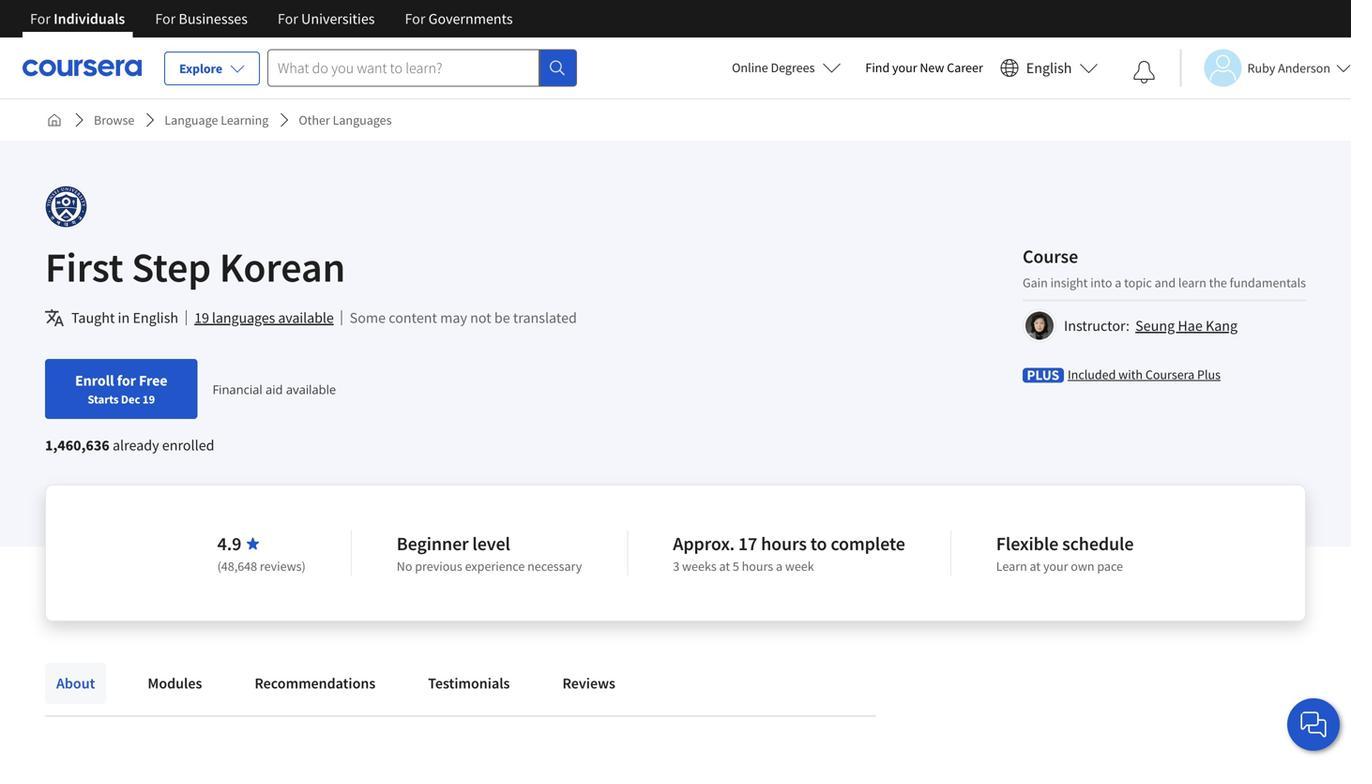 Task type: locate. For each thing, give the bounding box(es) containing it.
translated
[[513, 309, 577, 328]]

hours
[[761, 533, 807, 556], [742, 558, 773, 575]]

1 for from the left
[[30, 9, 51, 28]]

at right learn
[[1030, 558, 1041, 575]]

2 for from the left
[[155, 9, 176, 28]]

hours right 5
[[742, 558, 773, 575]]

for left universities
[[278, 9, 298, 28]]

1 horizontal spatial 19
[[194, 309, 209, 328]]

english inside button
[[1026, 59, 1072, 77]]

at inside 'flexible schedule learn at your own pace'
[[1030, 558, 1041, 575]]

available down korean
[[278, 309, 334, 328]]

available right aid
[[286, 381, 336, 398]]

your left own
[[1043, 558, 1068, 575]]

available for financial aid available
[[286, 381, 336, 398]]

1,460,636
[[45, 436, 110, 455]]

explore button
[[164, 52, 260, 85]]

pace
[[1097, 558, 1123, 575]]

learn
[[1179, 274, 1207, 291]]

weeks
[[682, 558, 717, 575]]

hours up week
[[761, 533, 807, 556]]

4.9
[[217, 533, 241, 556]]

3
[[673, 558, 680, 575]]

0 horizontal spatial 19
[[142, 392, 155, 407]]

for up what do you want to learn? "text box"
[[405, 9, 425, 28]]

(48,648
[[217, 558, 257, 575]]

level
[[472, 533, 510, 556]]

0 vertical spatial 19
[[194, 309, 209, 328]]

for universities
[[278, 9, 375, 28]]

english right in
[[133, 309, 178, 328]]

for
[[117, 372, 136, 390]]

3 for from the left
[[278, 9, 298, 28]]

online degrees
[[732, 59, 815, 76]]

19 inside the enroll for free starts dec 19
[[142, 392, 155, 407]]

1 horizontal spatial a
[[1115, 274, 1122, 291]]

for
[[30, 9, 51, 28], [155, 9, 176, 28], [278, 9, 298, 28], [405, 9, 425, 28]]

at left 5
[[719, 558, 730, 575]]

19 languages available
[[194, 309, 334, 328]]

the
[[1209, 274, 1227, 291]]

19 languages available button
[[194, 307, 334, 329]]

course
[[1023, 245, 1078, 268]]

coursera plus image
[[1023, 368, 1064, 383]]

financial aid available
[[213, 381, 336, 398]]

be
[[494, 309, 510, 328]]

1 horizontal spatial your
[[1043, 558, 1068, 575]]

home image
[[47, 113, 62, 128]]

for individuals
[[30, 9, 125, 28]]

for left individuals
[[30, 9, 51, 28]]

a left week
[[776, 558, 783, 575]]

19 right dec
[[142, 392, 155, 407]]

some content may not be translated
[[350, 309, 577, 328]]

your right 'find'
[[892, 59, 917, 76]]

instructor:
[[1064, 317, 1130, 335]]

0 vertical spatial english
[[1026, 59, 1072, 77]]

anderson
[[1278, 60, 1331, 76]]

at inside approx. 17 hours to complete 3 weeks at 5 hours a week
[[719, 558, 730, 575]]

available
[[278, 309, 334, 328], [286, 381, 336, 398]]

0 horizontal spatial at
[[719, 558, 730, 575]]

may
[[440, 309, 467, 328]]

topic
[[1124, 274, 1152, 291]]

for for governments
[[405, 9, 425, 28]]

0 horizontal spatial your
[[892, 59, 917, 76]]

0 horizontal spatial english
[[133, 309, 178, 328]]

1 vertical spatial available
[[286, 381, 336, 398]]

1 horizontal spatial at
[[1030, 558, 1041, 575]]

for left businesses
[[155, 9, 176, 28]]

1 horizontal spatial english
[[1026, 59, 1072, 77]]

What do you want to learn? text field
[[267, 49, 540, 87]]

for for universities
[[278, 9, 298, 28]]

businesses
[[179, 9, 248, 28]]

english
[[1026, 59, 1072, 77], [133, 309, 178, 328]]

show notifications image
[[1133, 61, 1156, 84]]

1 vertical spatial a
[[776, 558, 783, 575]]

a right "into"
[[1115, 274, 1122, 291]]

17
[[738, 533, 757, 556]]

at
[[719, 558, 730, 575], [1030, 558, 1041, 575]]

4 for from the left
[[405, 9, 425, 28]]

19 inside 19 languages available button
[[194, 309, 209, 328]]

previous
[[415, 558, 462, 575]]

dec
[[121, 392, 140, 407]]

seung hae kang image
[[1026, 312, 1054, 340]]

gain
[[1023, 274, 1048, 291]]

language
[[165, 112, 218, 129]]

included with coursera plus link
[[1068, 366, 1221, 384]]

with
[[1119, 366, 1143, 383]]

1 at from the left
[[719, 558, 730, 575]]

already
[[113, 436, 159, 455]]

None search field
[[267, 49, 577, 87]]

0 vertical spatial a
[[1115, 274, 1122, 291]]

languages
[[212, 309, 275, 328]]

online degrees button
[[717, 47, 856, 88]]

recommendations link
[[243, 663, 387, 705]]

available inside button
[[278, 309, 334, 328]]

0 vertical spatial available
[[278, 309, 334, 328]]

your inside 'flexible schedule learn at your own pace'
[[1043, 558, 1068, 575]]

coursera
[[1146, 366, 1195, 383]]

browse link
[[86, 103, 142, 137]]

plus
[[1197, 366, 1221, 383]]

other languages
[[299, 112, 392, 129]]

19
[[194, 309, 209, 328], [142, 392, 155, 407]]

1,460,636 already enrolled
[[45, 436, 214, 455]]

for governments
[[405, 9, 513, 28]]

seung hae kang link
[[1136, 317, 1238, 335]]

for for businesses
[[155, 9, 176, 28]]

about
[[56, 675, 95, 693]]

starts
[[88, 392, 119, 407]]

reviews link
[[551, 663, 627, 705]]

2 at from the left
[[1030, 558, 1041, 575]]

reviews
[[563, 675, 616, 693]]

1 vertical spatial 19
[[142, 392, 155, 407]]

19 left languages
[[194, 309, 209, 328]]

for businesses
[[155, 9, 248, 28]]

chat with us image
[[1299, 710, 1329, 740]]

first
[[45, 241, 123, 293]]

ruby anderson
[[1248, 60, 1331, 76]]

0 horizontal spatial a
[[776, 558, 783, 575]]

recommendations
[[255, 675, 376, 693]]

english right career
[[1026, 59, 1072, 77]]

1 vertical spatial your
[[1043, 558, 1068, 575]]



Task type: describe. For each thing, give the bounding box(es) containing it.
course gain insight into a topic and learn the fundamentals
[[1023, 245, 1306, 291]]

available for 19 languages available
[[278, 309, 334, 328]]

hae
[[1178, 317, 1203, 335]]

seung
[[1136, 317, 1175, 335]]

language learning link
[[157, 103, 276, 137]]

ruby
[[1248, 60, 1276, 76]]

kang
[[1206, 317, 1238, 335]]

find
[[866, 59, 890, 76]]

experience
[[465, 558, 525, 575]]

and
[[1155, 274, 1176, 291]]

testimonials
[[428, 675, 510, 693]]

1 vertical spatial hours
[[742, 558, 773, 575]]

flexible
[[996, 533, 1059, 556]]

in
[[118, 309, 130, 328]]

new
[[920, 59, 944, 76]]

coursera image
[[23, 53, 142, 83]]

reviews)
[[260, 558, 306, 575]]

about link
[[45, 663, 106, 705]]

(48,648 reviews)
[[217, 558, 306, 575]]

modules
[[148, 675, 202, 693]]

a inside approx. 17 hours to complete 3 weeks at 5 hours a week
[[776, 558, 783, 575]]

individuals
[[54, 9, 125, 28]]

no
[[397, 558, 412, 575]]

find your new career
[[866, 59, 983, 76]]

0 vertical spatial your
[[892, 59, 917, 76]]

approx. 17 hours to complete 3 weeks at 5 hours a week
[[673, 533, 905, 575]]

online
[[732, 59, 768, 76]]

governments
[[428, 9, 513, 28]]

learn
[[996, 558, 1027, 575]]

ruby anderson button
[[1180, 49, 1351, 87]]

schedule
[[1062, 533, 1134, 556]]

for for individuals
[[30, 9, 51, 28]]

beginner level no previous experience necessary
[[397, 533, 582, 575]]

universities
[[301, 9, 375, 28]]

step
[[132, 241, 211, 293]]

included
[[1068, 366, 1116, 383]]

5
[[733, 558, 739, 575]]

flexible schedule learn at your own pace
[[996, 533, 1134, 575]]

degrees
[[771, 59, 815, 76]]

languages
[[333, 112, 392, 129]]

some
[[350, 309, 386, 328]]

browse
[[94, 112, 135, 129]]

other languages link
[[291, 103, 399, 137]]

career
[[947, 59, 983, 76]]

yonsei university image
[[45, 186, 87, 228]]

1 vertical spatial english
[[133, 309, 178, 328]]

content
[[389, 309, 437, 328]]

free
[[139, 372, 167, 390]]

modules link
[[136, 663, 213, 705]]

own
[[1071, 558, 1095, 575]]

find your new career link
[[856, 56, 993, 80]]

aid
[[266, 381, 283, 398]]

taught in english
[[71, 309, 178, 328]]

enrolled
[[162, 436, 214, 455]]

korean
[[219, 241, 345, 293]]

approx.
[[673, 533, 735, 556]]

financial aid available button
[[213, 381, 336, 398]]

insight
[[1051, 274, 1088, 291]]

complete
[[831, 533, 905, 556]]

not
[[470, 309, 491, 328]]

week
[[785, 558, 814, 575]]

testimonials link
[[417, 663, 521, 705]]

instructor: seung hae kang
[[1064, 317, 1238, 335]]

enroll for free starts dec 19
[[75, 372, 167, 407]]

other
[[299, 112, 330, 129]]

language learning
[[165, 112, 269, 129]]

english button
[[993, 38, 1106, 99]]

first step korean
[[45, 241, 345, 293]]

a inside course gain insight into a topic and learn the fundamentals
[[1115, 274, 1122, 291]]

included with coursera plus
[[1068, 366, 1221, 383]]

to
[[811, 533, 827, 556]]

explore
[[179, 60, 222, 77]]

banner navigation
[[15, 0, 528, 38]]

necessary
[[527, 558, 582, 575]]

0 vertical spatial hours
[[761, 533, 807, 556]]

taught
[[71, 309, 115, 328]]

enroll
[[75, 372, 114, 390]]

learning
[[221, 112, 269, 129]]



Task type: vqa. For each thing, say whether or not it's contained in the screenshot.
including
no



